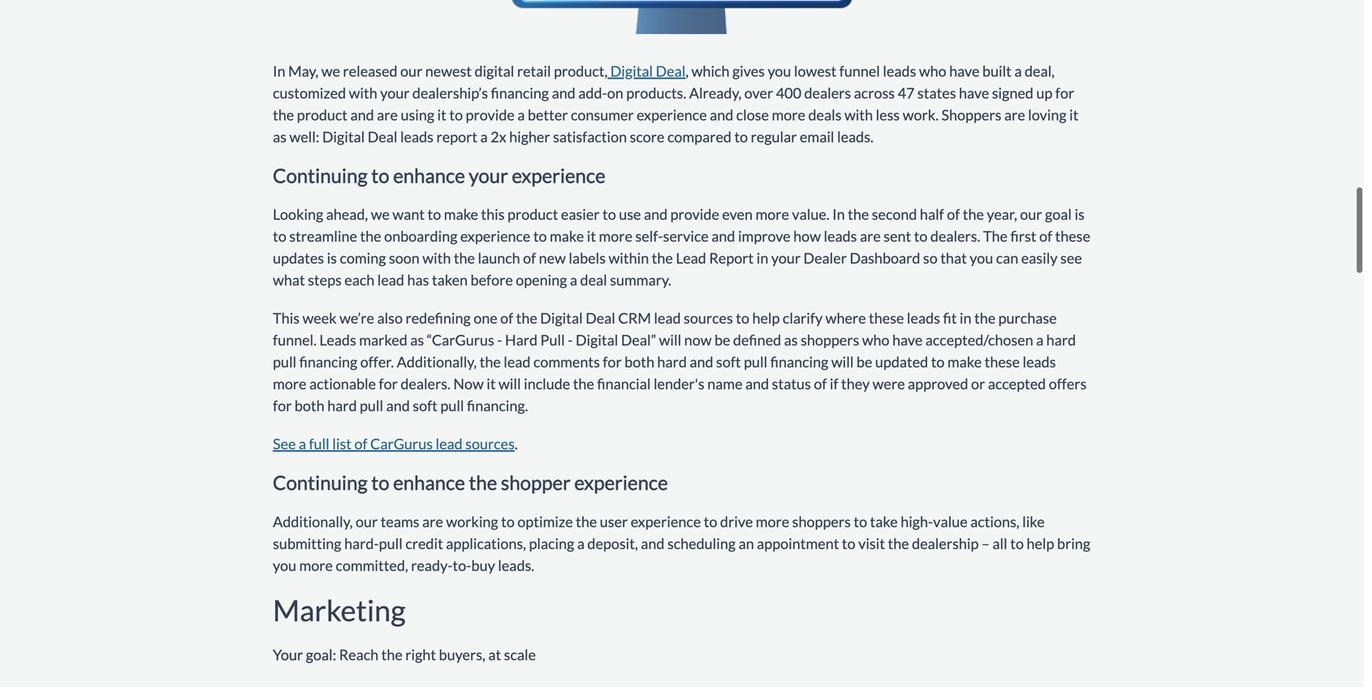 Task type: describe. For each thing, give the bounding box(es) containing it.
to right sent
[[914, 228, 928, 245]]

digital deal link
[[608, 62, 686, 80]]

make inside this week we're also redefining one of the digital deal crm lead sources to help clarify where these leads fit in the purchase funnel. leads marked as "cargurus - hard pull - digital deal" will now be defined as shoppers who have accepted/chosen a hard pull financing offer. additionally, the lead comments for both hard and soft pull financing will be updated to make these leads more actionable for dealers. now it will include the financial lender's name and status of if they were approved or accepted offers for both hard pull and soft pull financing.
[[948, 353, 982, 371]]

leads up 47
[[883, 62, 917, 80]]

dealers. inside this week we're also redefining one of the digital deal crm lead sources to help clarify where these leads fit in the purchase funnel. leads marked as "cargurus - hard pull - digital deal" will now be defined as shoppers who have accepted/chosen a hard pull financing offer. additionally, the lead comments for both hard and soft pull financing will be updated to make these leads more actionable for dealers. now it will include the financial lender's name and status of if they were approved or accepted offers for both hard pull and soft pull financing.
[[401, 375, 451, 393]]

comments
[[534, 353, 600, 371]]

applications,
[[446, 535, 526, 553]]

1 vertical spatial with
[[845, 106, 873, 124]]

dealership's
[[413, 84, 488, 102]]

add-
[[579, 84, 607, 102]]

enhance for your
[[393, 164, 465, 187]]

to down see a full list of cargurus lead sources link
[[371, 472, 390, 495]]

you inside looking ahead, we want to make this product easier to use and provide even more value. in the second half of the year, our goal is to streamline the onboarding experience to make it more self-service and improve how leads are sent to dealers. the first of these updates is coming soon with the launch of new labels within the lead report in your dealer dashboard so that you can easily see what steps each lead has taken before opening a deal summary.
[[970, 249, 994, 267]]

product inside looking ahead, we want to make this product easier to use and provide even more value. in the second half of the year, our goal is to streamline the onboarding experience to make it more self-service and improve how leads are sent to dealers. the first of these updates is coming soon with the launch of new labels within the lead report in your dealer dashboard so that you can easily see what steps each lead has taken before opening a deal summary.
[[508, 206, 558, 223]]

reach
[[339, 647, 379, 665]]

a inside this week we're also redefining one of the digital deal crm lead sources to help clarify where these leads fit in the purchase funnel. leads marked as "cargurus - hard pull - digital deal" will now be defined as shoppers who have accepted/chosen a hard pull financing offer. additionally, the lead comments for both hard and soft pull financing will be updated to make these leads more actionable for dealers. now it will include the financial lender's name and status of if they were approved or accepted offers for both hard pull and soft pull financing.
[[1036, 332, 1044, 349]]

financing.
[[467, 397, 528, 415]]

our inside additionally, our teams are working to optimize the user experience to drive more shoppers to take high-value actions, like submitting hard-pull credit applications, placing a deposit, and scheduling an appointment to visit the dealership – all to help bring you more committed, ready-to-buy leads.
[[356, 513, 378, 531]]

your inside looking ahead, we want to make this product easier to use and provide even more value. in the second half of the year, our goal is to streamline the onboarding experience to make it more self-service and improve how leads are sent to dealers. the first of these updates is coming soon with the launch of new labels within the lead report in your dealer dashboard so that you can easily see what steps each lead has taken before opening a deal summary.
[[771, 249, 801, 267]]

deposit,
[[588, 535, 638, 553]]

enhance for the
[[393, 472, 465, 495]]

better
[[528, 106, 568, 124]]

dashboard
[[850, 249, 921, 267]]

and down released
[[350, 106, 374, 124]]

easily
[[1022, 249, 1058, 267]]

the up accepted/chosen
[[975, 310, 996, 327]]

within
[[609, 249, 649, 267]]

it inside this week we're also redefining one of the digital deal crm lead sources to help clarify where these leads fit in the purchase funnel. leads marked as "cargurus - hard pull - digital deal" will now be defined as shoppers who have accepted/chosen a hard pull financing offer. additionally, the lead comments for both hard and soft pull financing will be updated to make these leads more actionable for dealers. now it will include the financial lender's name and status of if they were approved or accepted offers for both hard pull and soft pull financing.
[[487, 375, 496, 393]]

it down 'dealership's'
[[437, 106, 447, 124]]

pull
[[541, 332, 565, 349]]

dealership
[[912, 535, 979, 553]]

with inside looking ahead, we want to make this product easier to use and provide even more value. in the second half of the year, our goal is to streamline the onboarding experience to make it more self-service and improve how leads are sent to dealers. the first of these updates is coming soon with the launch of new labels within the lead report in your dealer dashboard so that you can easily see what steps each lead has taken before opening a deal summary.
[[423, 249, 451, 267]]

service
[[663, 228, 709, 245]]

the left right
[[381, 647, 403, 665]]

2 horizontal spatial as
[[784, 332, 798, 349]]

are inside additionally, our teams are working to optimize the user experience to drive more shoppers to take high-value actions, like submitting hard-pull credit applications, placing a deposit, and scheduling an appointment to visit the dealership – all to help bring you more committed, ready-to-buy leads.
[[422, 513, 443, 531]]

submitting
[[273, 535, 342, 553]]

scale
[[504, 647, 536, 665]]

pull down funnel.
[[273, 353, 297, 371]]

a up higher
[[518, 106, 525, 124]]

purchase
[[999, 310, 1057, 327]]

of left new at top
[[523, 249, 536, 267]]

at
[[488, 647, 501, 665]]

improve
[[738, 228, 791, 245]]

pull down defined
[[744, 353, 768, 371]]

to left use
[[603, 206, 616, 223]]

so
[[923, 249, 938, 267]]

to up defined
[[736, 310, 750, 327]]

a left full
[[299, 435, 306, 453]]

marketing
[[273, 593, 406, 628]]

pull down actionable
[[360, 397, 383, 415]]

more up "within"
[[599, 228, 633, 245]]

continuing for continuing to enhance your experience
[[273, 164, 368, 187]]

experience up easier
[[512, 164, 606, 187]]

more down submitting
[[299, 557, 333, 575]]

for down offer. on the left bottom
[[379, 375, 398, 393]]

to left visit
[[842, 535, 856, 553]]

scheduling
[[668, 535, 736, 553]]

optimize
[[518, 513, 573, 531]]

0 horizontal spatial hard
[[327, 397, 357, 415]]

want
[[393, 206, 425, 223]]

additionally, our teams are working to optimize the user experience to drive more shoppers to take high-value actions, like submitting hard-pull credit applications, placing a deposit, and scheduling an appointment to visit the dealership – all to help bring you more committed, ready-to-buy leads.
[[273, 513, 1091, 575]]

see
[[273, 435, 296, 453]]

take
[[870, 513, 898, 531]]

0 vertical spatial have
[[950, 62, 980, 80]]

continuing to enhance the shopper experience
[[273, 472, 668, 495]]

lead up continuing to enhance the shopper experience
[[436, 435, 463, 453]]

summary.
[[610, 271, 672, 289]]

continuing for continuing to enhance the shopper experience
[[273, 472, 368, 495]]

and up the report
[[712, 228, 735, 245]]

1 horizontal spatial will
[[659, 332, 682, 349]]

higher
[[509, 128, 550, 146]]

of right half
[[947, 206, 960, 223]]

the down self- at the left top of the page
[[652, 249, 673, 267]]

placing
[[529, 535, 575, 553]]

the up now
[[480, 353, 501, 371]]

1 vertical spatial sources
[[466, 435, 515, 453]]

experience inside additionally, our teams are working to optimize the user experience to drive more shoppers to take high-value actions, like submitting hard-pull credit applications, placing a deposit, and scheduling an appointment to visit the dealership – all to help bring you more committed, ready-to-buy leads.
[[631, 513, 701, 531]]

more up improve
[[756, 206, 789, 223]]

1 horizontal spatial our
[[400, 62, 423, 80]]

updated
[[875, 353, 929, 371]]

list
[[332, 435, 352, 453]]

provide inside , which gives you lowest funnel leads who have built a deal, customized with your dealership's financing and add-on products. already, over 400 dealers across 47 states have signed up for the product and are using it to provide a better consumer experience and close more deals with less work. shoppers are loving it as well: digital deal leads report a 2x higher satisfaction score compared to regular email leads.
[[466, 106, 515, 124]]

to up the onboarding
[[371, 164, 390, 187]]

dealer
[[804, 249, 847, 267]]

in may, we released our newest digital retail product, digital deal
[[273, 62, 686, 80]]

to up report
[[449, 106, 463, 124]]

steps
[[308, 271, 342, 289]]

pull down now
[[441, 397, 464, 415]]

hard
[[505, 332, 538, 349]]

the down take
[[888, 535, 909, 553]]

of right first
[[1040, 228, 1053, 245]]

in inside this week we're also redefining one of the digital deal crm lead sources to help clarify where these leads fit in the purchase funnel. leads marked as "cargurus - hard pull - digital deal" will now be defined as shoppers who have accepted/chosen a hard pull financing offer. additionally, the lead comments for both hard and soft pull financing will be updated to make these leads more actionable for dealers. now it will include the financial lender's name and status of if they were approved or accepted offers for both hard pull and soft pull financing.
[[960, 310, 972, 327]]

experience up user
[[575, 472, 668, 495]]

redefining
[[406, 310, 471, 327]]

1 horizontal spatial both
[[625, 353, 655, 371]]

already,
[[689, 84, 742, 102]]

to right "want"
[[428, 206, 441, 223]]

product,
[[554, 62, 608, 80]]

are inside looking ahead, we want to make this product easier to use and provide even more value. in the second half of the year, our goal is to streamline the onboarding experience to make it more self-service and improve how leads are sent to dealers. the first of these updates is coming soon with the launch of new labels within the lead report in your dealer dashboard so that you can easily see what steps each lead has taken before opening a deal summary.
[[860, 228, 881, 245]]

value.
[[792, 206, 830, 223]]

deal"
[[621, 332, 656, 349]]

0 vertical spatial soft
[[716, 353, 741, 371]]

have inside this week we're also redefining one of the digital deal crm lead sources to help clarify where these leads fit in the purchase funnel. leads marked as "cargurus - hard pull - digital deal" will now be defined as shoppers who have accepted/chosen a hard pull financing offer. additionally, the lead comments for both hard and soft pull financing will be updated to make these leads more actionable for dealers. now it will include the financial lender's name and status of if they were approved or accepted offers for both hard pull and soft pull financing.
[[893, 332, 923, 349]]

dealers. inside looking ahead, we want to make this product easier to use and provide even more value. in the second half of the year, our goal is to streamline the onboarding experience to make it more self-service and improve how leads are sent to dealers. the first of these updates is coming soon with the launch of new labels within the lead report in your dealer dashboard so that you can easily see what steps each lead has taken before opening a deal summary.
[[931, 228, 981, 245]]

goal:
[[306, 647, 336, 665]]

name
[[708, 375, 743, 393]]

the up coming
[[360, 228, 381, 245]]

lender's
[[654, 375, 705, 393]]

and up see a full list of cargurus lead sources .
[[386, 397, 410, 415]]

1 horizontal spatial as
[[410, 332, 424, 349]]

we for may,
[[321, 62, 340, 80]]

provide inside looking ahead, we want to make this product easier to use and provide even more value. in the second half of the year, our goal is to streamline the onboarding experience to make it more self-service and improve how leads are sent to dealers. the first of these updates is coming soon with the launch of new labels within the lead report in your dealer dashboard so that you can easily see what steps each lead has taken before opening a deal summary.
[[671, 206, 720, 223]]

easier
[[561, 206, 600, 223]]

offer.
[[360, 353, 394, 371]]

this
[[481, 206, 505, 223]]

states
[[918, 84, 956, 102]]

this
[[273, 310, 300, 327]]

more inside , which gives you lowest funnel leads who have built a deal, customized with your dealership's financing and add-on products. already, over 400 dealers across 47 states have signed up for the product and are using it to provide a better consumer experience and close more deals with less work. shoppers are loving it as well: digital deal leads report a 2x higher satisfaction score compared to regular email leads.
[[772, 106, 806, 124]]

our inside looking ahead, we want to make this product easier to use and provide even more value. in the second half of the year, our goal is to streamline the onboarding experience to make it more self-service and improve how leads are sent to dealers. the first of these updates is coming soon with the launch of new labels within the lead report in your dealer dashboard so that you can easily see what steps each lead has taken before opening a deal summary.
[[1020, 206, 1043, 223]]

in inside looking ahead, we want to make this product easier to use and provide even more value. in the second half of the year, our goal is to streamline the onboarding experience to make it more self-service and improve how leads are sent to dealers. the first of these updates is coming soon with the launch of new labels within the lead report in your dealer dashboard so that you can easily see what steps each lead has taken before opening a deal summary.
[[757, 249, 769, 267]]

we for ahead,
[[371, 206, 390, 223]]

digital up comments
[[576, 332, 618, 349]]

who inside this week we're also redefining one of the digital deal crm lead sources to help clarify where these leads fit in the purchase funnel. leads marked as "cargurus - hard pull - digital deal" will now be defined as shoppers who have accepted/chosen a hard pull financing offer. additionally, the lead comments for both hard and soft pull financing will be updated to make these leads more actionable for dealers. now it will include the financial lender's name and status of if they were approved or accepted offers for both hard pull and soft pull financing.
[[862, 332, 890, 349]]

teams
[[381, 513, 420, 531]]

bring
[[1057, 535, 1091, 553]]

your inside , which gives you lowest funnel leads who have built a deal, customized with your dealership's financing and add-on products. already, over 400 dealers across 47 states have signed up for the product and are using it to provide a better consumer experience and close more deals with less work. shoppers are loving it as well: digital deal leads report a 2x higher satisfaction score compared to regular email leads.
[[380, 84, 410, 102]]

to down looking
[[273, 228, 286, 245]]

an
[[739, 535, 754, 553]]

for inside , which gives you lowest funnel leads who have built a deal, customized with your dealership's financing and add-on products. already, over 400 dealers across 47 states have signed up for the product and are using it to provide a better consumer experience and close more deals with less work. shoppers are loving it as well: digital deal leads report a 2x higher satisfaction score compared to regular email leads.
[[1056, 84, 1075, 102]]

work.
[[903, 106, 939, 124]]

to left take
[[854, 513, 868, 531]]

how
[[794, 228, 821, 245]]

for up see
[[273, 397, 292, 415]]

to up scheduling
[[704, 513, 718, 531]]

0 vertical spatial in
[[273, 62, 286, 80]]

additionally, inside this week we're also redefining one of the digital deal crm lead sources to help clarify where these leads fit in the purchase funnel. leads marked as "cargurus - hard pull - digital deal" will now be defined as shoppers who have accepted/chosen a hard pull financing offer. additionally, the lead comments for both hard and soft pull financing will be updated to make these leads more actionable for dealers. now it will include the financial lender's name and status of if they were approved or accepted offers for both hard pull and soft pull financing.
[[397, 353, 477, 371]]

a left 2x
[[480, 128, 488, 146]]

the down comments
[[573, 375, 594, 393]]

are down signed
[[1005, 106, 1026, 124]]

digital
[[475, 62, 514, 80]]

0 horizontal spatial will
[[499, 375, 521, 393]]

and down now
[[690, 353, 714, 371]]

approved
[[908, 375, 969, 393]]

the up hard
[[516, 310, 538, 327]]

lead down hard
[[504, 353, 531, 371]]

are left using
[[377, 106, 398, 124]]

experience inside , which gives you lowest funnel leads who have built a deal, customized with your dealership's financing and add-on products. already, over 400 dealers across 47 states have signed up for the product and are using it to provide a better consumer experience and close more deals with less work. shoppers are loving it as well: digital deal leads report a 2x higher satisfaction score compared to regular email leads.
[[637, 106, 707, 124]]

all
[[993, 535, 1008, 553]]

that
[[941, 249, 967, 267]]

it right loving
[[1070, 106, 1079, 124]]

1 vertical spatial your
[[469, 164, 508, 187]]

as inside , which gives you lowest funnel leads who have built a deal, customized with your dealership's financing and add-on products. already, over 400 dealers across 47 states have signed up for the product and are using it to provide a better consumer experience and close more deals with less work. shoppers are loving it as well: digital deal leads report a 2x higher satisfaction score compared to regular email leads.
[[273, 128, 287, 146]]

appointment
[[757, 535, 839, 553]]

released
[[343, 62, 398, 80]]

fit
[[943, 310, 957, 327]]

satisfaction
[[553, 128, 627, 146]]

0 horizontal spatial these
[[869, 310, 904, 327]]

a right built
[[1015, 62, 1022, 80]]

and up the better
[[552, 84, 576, 102]]

1 - from the left
[[497, 332, 502, 349]]

deal inside , which gives you lowest funnel leads who have built a deal, customized with your dealership's financing and add-on products. already, over 400 dealers across 47 states have signed up for the product and are using it to provide a better consumer experience and close more deals with less work. shoppers are loving it as well: digital deal leads report a 2x higher satisfaction score compared to regular email leads.
[[368, 128, 398, 146]]

consumer
[[571, 106, 634, 124]]

financial
[[597, 375, 651, 393]]

ready-
[[411, 557, 453, 575]]

to right all
[[1011, 535, 1024, 553]]

over
[[745, 84, 773, 102]]

and down already,
[[710, 106, 734, 124]]

onboarding
[[384, 228, 458, 245]]

to down close
[[735, 128, 748, 146]]

1 vertical spatial will
[[832, 353, 854, 371]]

0 horizontal spatial financing
[[299, 353, 358, 371]]

a inside additionally, our teams are working to optimize the user experience to drive more shoppers to take high-value actions, like submitting hard-pull credit applications, placing a deposit, and scheduling an appointment to visit the dealership – all to help bring you more committed, ready-to-buy leads.
[[577, 535, 585, 553]]

experience inside looking ahead, we want to make this product easier to use and provide even more value. in the second half of the year, our goal is to streamline the onboarding experience to make it more self-service and improve how leads are sent to dealers. the first of these updates is coming soon with the launch of new labels within the lead report in your dealer dashboard so that you can easily see what steps each lead has taken before opening a deal summary.
[[460, 228, 531, 245]]

additionally, inside additionally, our teams are working to optimize the user experience to drive more shoppers to take high-value actions, like submitting hard-pull credit applications, placing a deposit, and scheduling an appointment to visit the dealership – all to help bring you more committed, ready-to-buy leads.
[[273, 513, 353, 531]]

deals
[[809, 106, 842, 124]]

of right list on the bottom of page
[[354, 435, 368, 453]]

0 horizontal spatial with
[[349, 84, 377, 102]]

for up financial
[[603, 353, 622, 371]]

the up working
[[469, 472, 497, 495]]

47
[[898, 84, 915, 102]]

the up taken
[[454, 249, 475, 267]]

product inside , which gives you lowest funnel leads who have built a deal, customized with your dealership's financing and add-on products. already, over 400 dealers across 47 states have signed up for the product and are using it to provide a better consumer experience and close more deals with less work. shoppers are loving it as well: digital deal leads report a 2x higher satisfaction score compared to regular email leads.
[[297, 106, 348, 124]]

in inside looking ahead, we want to make this product easier to use and provide even more value. in the second half of the year, our goal is to streamline the onboarding experience to make it more self-service and improve how leads are sent to dealers. the first of these updates is coming soon with the launch of new labels within the lead report in your dealer dashboard so that you can easily see what steps each lead has taken before opening a deal summary.
[[833, 206, 845, 223]]

to up approved
[[931, 353, 945, 371]]

2x
[[491, 128, 507, 146]]

2 - from the left
[[568, 332, 573, 349]]



Task type: locate. For each thing, give the bounding box(es) containing it.
2 vertical spatial hard
[[327, 397, 357, 415]]

1 vertical spatial continuing
[[273, 472, 368, 495]]

0 vertical spatial provide
[[466, 106, 515, 124]]

1 vertical spatial is
[[327, 249, 337, 267]]

0 horizontal spatial you
[[273, 557, 296, 575]]

shoppers inside this week we're also redefining one of the digital deal crm lead sources to help clarify where these leads fit in the purchase funnel. leads marked as "cargurus - hard pull - digital deal" will now be defined as shoppers who have accepted/chosen a hard pull financing offer. additionally, the lead comments for both hard and soft pull financing will be updated to make these leads more actionable for dealers. now it will include the financial lender's name and status of if they were approved or accepted offers for both hard pull and soft pull financing.
[[801, 332, 860, 349]]

make
[[444, 206, 478, 223], [550, 228, 584, 245], [948, 353, 982, 371]]

hard
[[1047, 332, 1076, 349], [657, 353, 687, 371], [327, 397, 357, 415]]

or
[[971, 375, 985, 393]]

is
[[1075, 206, 1085, 223], [327, 249, 337, 267]]

and right deposit,
[[641, 535, 665, 553]]

as down redefining
[[410, 332, 424, 349]]

0 vertical spatial with
[[349, 84, 377, 102]]

2 vertical spatial these
[[985, 353, 1020, 371]]

both up full
[[295, 397, 325, 415]]

deal,
[[1025, 62, 1055, 80]]

2 horizontal spatial your
[[771, 249, 801, 267]]

2 vertical spatial have
[[893, 332, 923, 349]]

0 horizontal spatial leads.
[[498, 557, 535, 575]]

leads. inside additionally, our teams are working to optimize the user experience to drive more shoppers to take high-value actions, like submitting hard-pull credit applications, placing a deposit, and scheduling an appointment to visit the dealership – all to help bring you more committed, ready-to-buy leads.
[[498, 557, 535, 575]]

digital inside , which gives you lowest funnel leads who have built a deal, customized with your dealership's financing and add-on products. already, over 400 dealers across 47 states have signed up for the product and are using it to provide a better consumer experience and close more deals with less work. shoppers are loving it as well: digital deal leads report a 2x higher satisfaction score compared to regular email leads.
[[322, 128, 365, 146]]

1 vertical spatial have
[[959, 84, 990, 102]]

soft
[[716, 353, 741, 371], [413, 397, 438, 415]]

working
[[446, 513, 498, 531]]

leads.
[[837, 128, 874, 146], [498, 557, 535, 575]]

our up hard-
[[356, 513, 378, 531]]

for right up at the top right of page
[[1056, 84, 1075, 102]]

shoppers down where
[[801, 332, 860, 349]]

also
[[377, 310, 403, 327]]

taken
[[432, 271, 468, 289]]

labels
[[569, 249, 606, 267]]

is right goal
[[1075, 206, 1085, 223]]

deal
[[580, 271, 607, 289]]

are
[[377, 106, 398, 124], [1005, 106, 1026, 124], [860, 228, 881, 245], [422, 513, 443, 531]]

loving
[[1028, 106, 1067, 124]]

where
[[826, 310, 866, 327]]

provide
[[466, 106, 515, 124], [671, 206, 720, 223]]

week
[[303, 310, 337, 327]]

a inside looking ahead, we want to make this product easier to use and provide even more value. in the second half of the year, our goal is to streamline the onboarding experience to make it more self-service and improve how leads are sent to dealers. the first of these updates is coming soon with the launch of new labels within the lead report in your dealer dashboard so that you can easily see what steps each lead has taken before opening a deal summary.
[[570, 271, 578, 289]]

1 vertical spatial be
[[857, 353, 873, 371]]

dealers. left now
[[401, 375, 451, 393]]

1 horizontal spatial provide
[[671, 206, 720, 223]]

leads
[[883, 62, 917, 80], [400, 128, 434, 146], [824, 228, 857, 245], [907, 310, 941, 327], [1023, 353, 1056, 371]]

0 vertical spatial make
[[444, 206, 478, 223]]

signed
[[992, 84, 1034, 102]]

0 horizontal spatial be
[[715, 332, 731, 349]]

experience down this
[[460, 228, 531, 245]]

high-
[[901, 513, 933, 531]]

with down across
[[845, 106, 873, 124]]

crm
[[618, 310, 651, 327]]

sources up now
[[684, 310, 733, 327]]

0 horizontal spatial your
[[380, 84, 410, 102]]

product down customized
[[297, 106, 348, 124]]

1 vertical spatial these
[[869, 310, 904, 327]]

the inside , which gives you lowest funnel leads who have built a deal, customized with your dealership's financing and add-on products. already, over 400 dealers across 47 states have signed up for the product and are using it to provide a better consumer experience and close more deals with less work. shoppers are loving it as well: digital deal leads report a 2x higher satisfaction score compared to regular email leads.
[[273, 106, 294, 124]]

in down improve
[[757, 249, 769, 267]]

1 vertical spatial in
[[960, 310, 972, 327]]

credit
[[406, 535, 443, 553]]

we right may,
[[321, 62, 340, 80]]

leads up accepted
[[1023, 353, 1056, 371]]

0 horizontal spatial provide
[[466, 106, 515, 124]]

0 vertical spatial our
[[400, 62, 423, 80]]

built
[[983, 62, 1012, 80]]

have up updated at the bottom of page
[[893, 332, 923, 349]]

a right placing
[[577, 535, 585, 553]]

year,
[[987, 206, 1018, 223]]

deal inside this week we're also redefining one of the digital deal crm lead sources to help clarify where these leads fit in the purchase funnel. leads marked as "cargurus - hard pull - digital deal" will now be defined as shoppers who have accepted/chosen a hard pull financing offer. additionally, the lead comments for both hard and soft pull financing will be updated to make these leads more actionable for dealers. now it will include the financial lender's name and status of if they were approved or accepted offers for both hard pull and soft pull financing.
[[586, 310, 616, 327]]

2 enhance from the top
[[393, 472, 465, 495]]

self-
[[636, 228, 663, 245]]

help inside additionally, our teams are working to optimize the user experience to drive more shoppers to take high-value actions, like submitting hard-pull credit applications, placing a deposit, and scheduling an appointment to visit the dealership – all to help bring you more committed, ready-to-buy leads.
[[1027, 535, 1055, 553]]

1 horizontal spatial is
[[1075, 206, 1085, 223]]

regular
[[751, 128, 797, 146]]

1 horizontal spatial deal
[[586, 310, 616, 327]]

it up labels
[[587, 228, 596, 245]]

continuing down full
[[273, 472, 368, 495]]

now
[[453, 375, 484, 393]]

1 vertical spatial in
[[833, 206, 845, 223]]

1 vertical spatial hard
[[657, 353, 687, 371]]

0 vertical spatial will
[[659, 332, 682, 349]]

1 horizontal spatial in
[[833, 206, 845, 223]]

as left well:
[[273, 128, 287, 146]]

0 vertical spatial shoppers
[[801, 332, 860, 349]]

provide up 2x
[[466, 106, 515, 124]]

gives
[[733, 62, 765, 80]]

0 vertical spatial enhance
[[393, 164, 465, 187]]

who up updated at the bottom of page
[[862, 332, 890, 349]]

additionally, down "cargurus
[[397, 353, 477, 371]]

to up applications,
[[501, 513, 515, 531]]

coming
[[340, 249, 386, 267]]

half
[[920, 206, 944, 223]]

soon
[[389, 249, 420, 267]]

1 vertical spatial soft
[[413, 397, 438, 415]]

0 horizontal spatial we
[[321, 62, 340, 80]]

2 continuing from the top
[[273, 472, 368, 495]]

financing up status
[[771, 353, 829, 371]]

use
[[619, 206, 641, 223]]

the
[[273, 106, 294, 124], [848, 206, 869, 223], [963, 206, 984, 223], [360, 228, 381, 245], [454, 249, 475, 267], [652, 249, 673, 267], [516, 310, 538, 327], [975, 310, 996, 327], [480, 353, 501, 371], [573, 375, 594, 393], [469, 472, 497, 495], [576, 513, 597, 531], [888, 535, 909, 553], [381, 647, 403, 665]]

is up 'steps'
[[327, 249, 337, 267]]

and right name
[[746, 375, 769, 393]]

1 horizontal spatial additionally,
[[397, 353, 477, 371]]

of right one
[[500, 310, 513, 327]]

are up 'credit'
[[422, 513, 443, 531]]

1 enhance from the top
[[393, 164, 465, 187]]

leads down using
[[400, 128, 434, 146]]

has
[[407, 271, 429, 289]]

1 horizontal spatial these
[[985, 353, 1020, 371]]

the left second
[[848, 206, 869, 223]]

report
[[709, 249, 754, 267]]

1 vertical spatial make
[[550, 228, 584, 245]]

will left now
[[659, 332, 682, 349]]

0 vertical spatial hard
[[1047, 332, 1076, 349]]

with up taken
[[423, 249, 451, 267]]

who up states
[[919, 62, 947, 80]]

of left if
[[814, 375, 827, 393]]

leads
[[320, 332, 356, 349]]

1 vertical spatial deal
[[368, 128, 398, 146]]

pull down teams
[[379, 535, 403, 553]]

0 horizontal spatial additionally,
[[273, 513, 353, 531]]

and inside additionally, our teams are working to optimize the user experience to drive more shoppers to take high-value actions, like submitting hard-pull credit applications, placing a deposit, and scheduling an appointment to visit the dealership – all to help bring you more committed, ready-to-buy leads.
[[641, 535, 665, 553]]

each
[[345, 271, 375, 289]]

provide up service
[[671, 206, 720, 223]]

1 vertical spatial who
[[862, 332, 890, 349]]

digital
[[611, 62, 653, 80], [322, 128, 365, 146], [540, 310, 583, 327], [576, 332, 618, 349]]

help down like on the right bottom
[[1027, 535, 1055, 553]]

0 horizontal spatial both
[[295, 397, 325, 415]]

2 horizontal spatial financing
[[771, 353, 829, 371]]

0 vertical spatial these
[[1055, 228, 1091, 245]]

leads left fit
[[907, 310, 941, 327]]

, which gives you lowest funnel leads who have built a deal, customized with your dealership's financing and add-on products. already, over 400 dealers across 47 states have signed up for the product and are using it to provide a better consumer experience and close more deals with less work. shoppers are loving it as well: digital deal leads report a 2x higher satisfaction score compared to regular email leads.
[[273, 62, 1079, 146]]

soft up name
[[716, 353, 741, 371]]

the left user
[[576, 513, 597, 531]]

financing inside , which gives you lowest funnel leads who have built a deal, customized with your dealership's financing and add-on products. already, over 400 dealers across 47 states have signed up for the product and are using it to provide a better consumer experience and close more deals with less work. shoppers are loving it as well: digital deal leads report a 2x higher satisfaction score compared to regular email leads.
[[491, 84, 549, 102]]

ahead,
[[326, 206, 368, 223]]

buy
[[472, 557, 495, 575]]

full
[[309, 435, 330, 453]]

dealers. up that
[[931, 228, 981, 245]]

soft up cargurus
[[413, 397, 438, 415]]

2 horizontal spatial hard
[[1047, 332, 1076, 349]]

dealers
[[804, 84, 851, 102]]

2 vertical spatial will
[[499, 375, 521, 393]]

0 vertical spatial who
[[919, 62, 947, 80]]

- left hard
[[497, 332, 502, 349]]

0 vertical spatial help
[[752, 310, 780, 327]]

1 horizontal spatial help
[[1027, 535, 1055, 553]]

can
[[996, 249, 1019, 267]]

1 vertical spatial shoppers
[[792, 513, 851, 531]]

0 horizontal spatial -
[[497, 332, 502, 349]]

our
[[400, 62, 423, 80], [1020, 206, 1043, 223], [356, 513, 378, 531]]

we inside looking ahead, we want to make this product easier to use and provide even more value. in the second half of the year, our goal is to streamline the onboarding experience to make it more self-service and improve how leads are sent to dealers. the first of these updates is coming soon with the launch of new labels within the lead report in your dealer dashboard so that you can easily see what steps each lead has taken before opening a deal summary.
[[371, 206, 390, 223]]

1 horizontal spatial your
[[469, 164, 508, 187]]

1 horizontal spatial in
[[960, 310, 972, 327]]

of
[[947, 206, 960, 223], [1040, 228, 1053, 245], [523, 249, 536, 267], [500, 310, 513, 327], [814, 375, 827, 393], [354, 435, 368, 453]]

shoppers inside additionally, our teams are working to optimize the user experience to drive more shoppers to take high-value actions, like submitting hard-pull credit applications, placing a deposit, and scheduling an appointment to visit the dealership – all to help bring you more committed, ready-to-buy leads.
[[792, 513, 851, 531]]

before
[[471, 271, 513, 289]]

funnel.
[[273, 332, 317, 349]]

pull inside additionally, our teams are working to optimize the user experience to drive more shoppers to take high-value actions, like submitting hard-pull credit applications, placing a deposit, and scheduling an appointment to visit the dealership – all to help bring you more committed, ready-to-buy leads.
[[379, 535, 403, 553]]

hard down actionable
[[327, 397, 357, 415]]

2 horizontal spatial deal
[[656, 62, 686, 80]]

1 vertical spatial we
[[371, 206, 390, 223]]

up
[[1037, 84, 1053, 102]]

1 vertical spatial additionally,
[[273, 513, 353, 531]]

our up first
[[1020, 206, 1043, 223]]

the up well:
[[273, 106, 294, 124]]

retail
[[517, 62, 551, 80]]

leads inside looking ahead, we want to make this product easier to use and provide even more value. in the second half of the year, our goal is to streamline the onboarding experience to make it more self-service and improve how leads are sent to dealers. the first of these updates is coming soon with the launch of new labels within the lead report in your dealer dashboard so that you can easily see what steps each lead has taken before opening a deal summary.
[[824, 228, 857, 245]]

these inside looking ahead, we want to make this product easier to use and provide even more value. in the second half of the year, our goal is to streamline the onboarding experience to make it more self-service and improve how leads are sent to dealers. the first of these updates is coming soon with the launch of new labels within the lead report in your dealer dashboard so that you can easily see what steps each lead has taken before opening a deal summary.
[[1055, 228, 1091, 245]]

lead right 'crm'
[[654, 310, 681, 327]]

2 vertical spatial with
[[423, 249, 451, 267]]

2 vertical spatial you
[[273, 557, 296, 575]]

be up they in the bottom of the page
[[857, 353, 873, 371]]

you inside additionally, our teams are working to optimize the user experience to drive more shoppers to take high-value actions, like submitting hard-pull credit applications, placing a deposit, and scheduling an appointment to visit the dealership – all to help bring you more committed, ready-to-buy leads.
[[273, 557, 296, 575]]

2 vertical spatial make
[[948, 353, 982, 371]]

2 horizontal spatial you
[[970, 249, 994, 267]]

product right this
[[508, 206, 558, 223]]

0 horizontal spatial in
[[273, 62, 286, 80]]

0 vertical spatial be
[[715, 332, 731, 349]]

make up or
[[948, 353, 982, 371]]

financing down leads
[[299, 353, 358, 371]]

these
[[1055, 228, 1091, 245], [869, 310, 904, 327], [985, 353, 1020, 371]]

digital right well:
[[322, 128, 365, 146]]

looking
[[273, 206, 323, 223]]

0 vertical spatial in
[[757, 249, 769, 267]]

2 horizontal spatial these
[[1055, 228, 1091, 245]]

2 vertical spatial deal
[[586, 310, 616, 327]]

it inside looking ahead, we want to make this product easier to use and provide even more value. in the second half of the year, our goal is to streamline the onboarding experience to make it more self-service and improve how leads are sent to dealers. the first of these updates is coming soon with the launch of new labels within the lead report in your dealer dashboard so that you can easily see what steps each lead has taken before opening a deal summary.
[[587, 228, 596, 245]]

2 horizontal spatial our
[[1020, 206, 1043, 223]]

first
[[1011, 228, 1037, 245]]

across
[[854, 84, 895, 102]]

0 horizontal spatial our
[[356, 513, 378, 531]]

0 horizontal spatial deal
[[368, 128, 398, 146]]

well:
[[289, 128, 320, 146]]

deal down released
[[368, 128, 398, 146]]

lead
[[676, 249, 707, 267]]

more up appointment on the bottom of page
[[756, 513, 790, 531]]

will up financing. on the bottom left of page
[[499, 375, 521, 393]]

leads. right buy
[[498, 557, 535, 575]]

as down clarify
[[784, 332, 798, 349]]

digital up on
[[611, 62, 653, 80]]

launch
[[478, 249, 520, 267]]

leads. inside , which gives you lowest funnel leads who have built a deal, customized with your dealership's financing and add-on products. already, over 400 dealers across 47 states have signed up for the product and are using it to provide a better consumer experience and close more deals with less work. shoppers are loving it as well: digital deal leads report a 2x higher satisfaction score compared to regular email leads.
[[837, 128, 874, 146]]

1 horizontal spatial dealers.
[[931, 228, 981, 245]]

will
[[659, 332, 682, 349], [832, 353, 854, 371], [499, 375, 521, 393]]

1 continuing from the top
[[273, 164, 368, 187]]

–
[[982, 535, 990, 553]]

make left this
[[444, 206, 478, 223]]

1 vertical spatial dealers.
[[401, 375, 451, 393]]

shoppers
[[942, 106, 1002, 124]]

0 vertical spatial your
[[380, 84, 410, 102]]

continuing
[[273, 164, 368, 187], [273, 472, 368, 495]]

lead down soon
[[377, 271, 404, 289]]

0 horizontal spatial dealers.
[[401, 375, 451, 393]]

to-
[[453, 557, 472, 575]]

which
[[692, 62, 730, 80]]

sources inside this week we're also redefining one of the digital deal crm lead sources to help clarify where these leads fit in the purchase funnel. leads marked as "cargurus - hard pull - digital deal" will now be defined as shoppers who have accepted/chosen a hard pull financing offer. additionally, the lead comments for both hard and soft pull financing will be updated to make these leads more actionable for dealers. now it will include the financial lender's name and status of if they were approved or accepted offers for both hard pull and soft pull financing.
[[684, 310, 733, 327]]

1 horizontal spatial financing
[[491, 84, 549, 102]]

1 horizontal spatial we
[[371, 206, 390, 223]]

sent
[[884, 228, 911, 245]]

committed,
[[336, 557, 408, 575]]

more down 400
[[772, 106, 806, 124]]

1 horizontal spatial with
[[423, 249, 451, 267]]

these right where
[[869, 310, 904, 327]]

user
[[600, 513, 628, 531]]

0 vertical spatial dealers.
[[931, 228, 981, 245]]

digital up pull
[[540, 310, 583, 327]]

marked
[[359, 332, 408, 349]]

help inside this week we're also redefining one of the digital deal crm lead sources to help clarify where these leads fit in the purchase funnel. leads marked as "cargurus - hard pull - digital deal" will now be defined as shoppers who have accepted/chosen a hard pull financing offer. additionally, the lead comments for both hard and soft pull financing will be updated to make these leads more actionable for dealers. now it will include the financial lender's name and status of if they were approved or accepted offers for both hard pull and soft pull financing.
[[752, 310, 780, 327]]

and up self- at the left top of the page
[[644, 206, 668, 223]]

you
[[768, 62, 791, 80], [970, 249, 994, 267], [273, 557, 296, 575]]

offers
[[1049, 375, 1087, 393]]

pull
[[273, 353, 297, 371], [744, 353, 768, 371], [360, 397, 383, 415], [441, 397, 464, 415], [379, 535, 403, 553]]

2 horizontal spatial make
[[948, 353, 982, 371]]

1 vertical spatial provide
[[671, 206, 720, 223]]

1 horizontal spatial -
[[568, 332, 573, 349]]

1 horizontal spatial leads.
[[837, 128, 874, 146]]

0 horizontal spatial as
[[273, 128, 287, 146]]

these up "see"
[[1055, 228, 1091, 245]]

0 horizontal spatial soft
[[413, 397, 438, 415]]

we're
[[340, 310, 374, 327]]

you inside , which gives you lowest funnel leads who have built a deal, customized with your dealership's financing and add-on products. already, over 400 dealers across 47 states have signed up for the product and are using it to provide a better consumer experience and close more deals with less work. shoppers are loving it as well: digital deal leads report a 2x higher satisfaction score compared to regular email leads.
[[768, 62, 791, 80]]

0 vertical spatial we
[[321, 62, 340, 80]]

0 horizontal spatial sources
[[466, 435, 515, 453]]

products.
[[626, 84, 687, 102]]

second
[[872, 206, 917, 223]]

goal
[[1045, 206, 1072, 223]]

actions,
[[971, 513, 1020, 531]]

0 horizontal spatial product
[[297, 106, 348, 124]]

0 horizontal spatial is
[[327, 249, 337, 267]]

were
[[873, 375, 905, 393]]

customized
[[273, 84, 346, 102]]

1 horizontal spatial hard
[[657, 353, 687, 371]]

help up defined
[[752, 310, 780, 327]]

shopper
[[501, 472, 571, 495]]

1 vertical spatial you
[[970, 249, 994, 267]]

see a full list of cargurus lead sources link
[[273, 435, 515, 453]]

in right fit
[[960, 310, 972, 327]]

0 vertical spatial deal
[[656, 62, 686, 80]]

a left deal
[[570, 271, 578, 289]]

newest
[[425, 62, 472, 80]]

who inside , which gives you lowest funnel leads who have built a deal, customized with your dealership's financing and add-on products. already, over 400 dealers across 47 states have signed up for the product and are using it to provide a better consumer experience and close more deals with less work. shoppers are loving it as well: digital deal leads report a 2x higher satisfaction score compared to regular email leads.
[[919, 62, 947, 80]]

may,
[[288, 62, 319, 80]]

financing down 'retail' at the top of the page
[[491, 84, 549, 102]]

1 horizontal spatial sources
[[684, 310, 733, 327]]

to up new at top
[[533, 228, 547, 245]]

the left year,
[[963, 206, 984, 223]]

lead inside looking ahead, we want to make this product easier to use and provide even more value. in the second half of the year, our goal is to streamline the onboarding experience to make it more self-service and improve how leads are sent to dealers. the first of these updates is coming soon with the launch of new labels within the lead report in your dealer dashboard so that you can easily see what steps each lead has taken before opening a deal summary.
[[377, 271, 404, 289]]

hard down purchase
[[1047, 332, 1076, 349]]

more inside this week we're also redefining one of the digital deal crm lead sources to help clarify where these leads fit in the purchase funnel. leads marked as "cargurus - hard pull - digital deal" will now be defined as shoppers who have accepted/chosen a hard pull financing offer. additionally, the lead comments for both hard and soft pull financing will be updated to make these leads more actionable for dealers. now it will include the financial lender's name and status of if they were approved or accepted offers for both hard pull and soft pull financing.
[[273, 375, 307, 393]]

now
[[684, 332, 712, 349]]

1 horizontal spatial make
[[550, 228, 584, 245]]

0 horizontal spatial in
[[757, 249, 769, 267]]



Task type: vqa. For each thing, say whether or not it's contained in the screenshot.
partners
no



